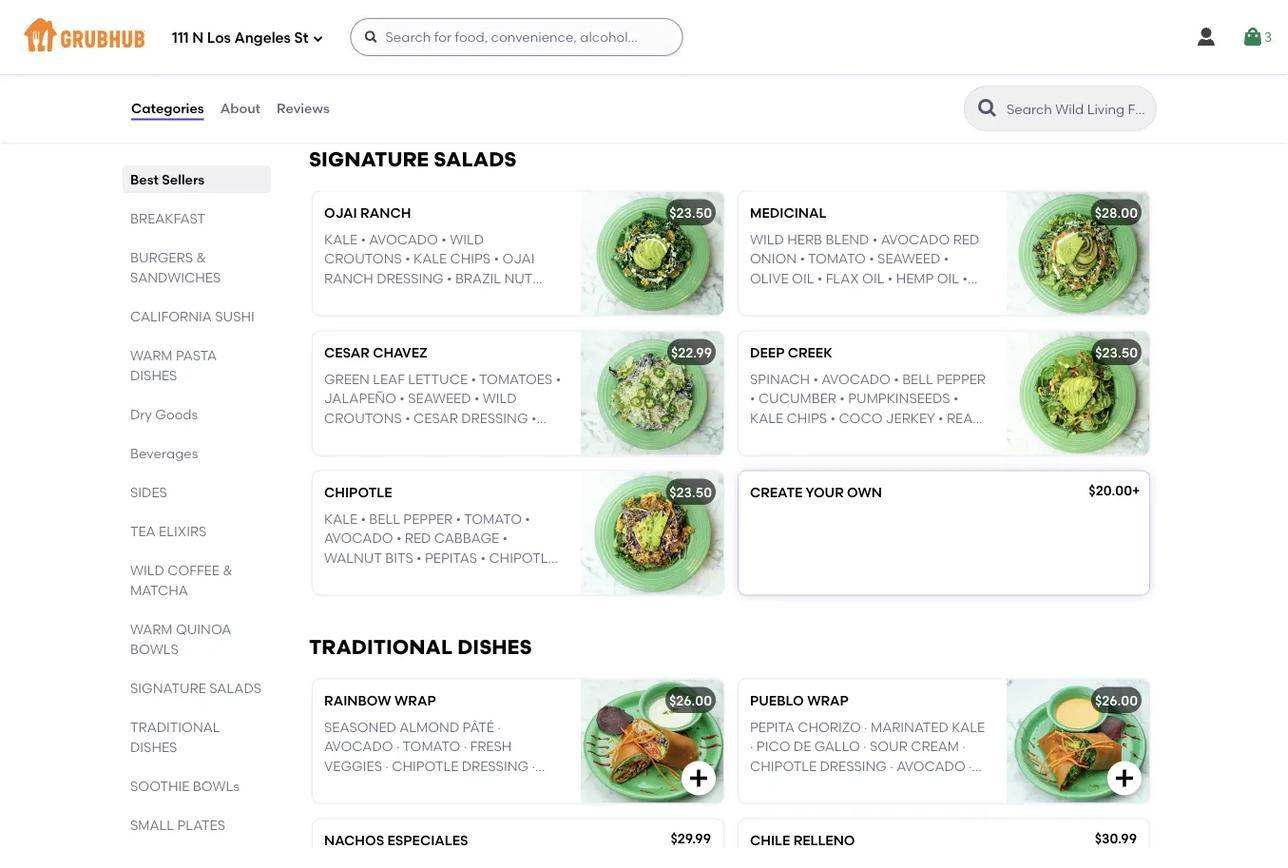 Task type: locate. For each thing, give the bounding box(es) containing it.
coconut down sour
[[888, 777, 960, 793]]

warm inside warm quinoa bowls
[[130, 621, 173, 637]]

tomato up flax
[[808, 251, 866, 267]]

creek
[[788, 344, 833, 360]]

pepitas
[[425, 550, 477, 566]]

pueblo
[[750, 692, 804, 708]]

salads inside signature salads tab
[[209, 680, 262, 696]]

soothie
[[130, 778, 190, 794]]

1 horizontal spatial &
[[223, 562, 233, 578]]

california
[[130, 308, 212, 324]]

1 vertical spatial ojai
[[502, 251, 535, 267]]

1 horizontal spatial salads
[[434, 147, 517, 171]]

0 horizontal spatial chips
[[450, 251, 491, 267]]

spinach
[[750, 371, 810, 387]]

cesar down lettuce
[[414, 410, 458, 426]]

3 button
[[1242, 20, 1272, 54]]

signature up ojai ranch
[[309, 147, 429, 171]]

1 warm from the top
[[130, 347, 173, 363]]

dressing down walnut
[[324, 569, 391, 585]]

wrap up chile
[[750, 796, 790, 813]]

spinach • avocado • bell pepper • cucumber • pumpkinseeds • kale chips • coco jerkey • real italian dressing
[[750, 371, 986, 445]]

seaweed
[[878, 251, 941, 267], [408, 391, 471, 407]]

0 vertical spatial red
[[953, 231, 980, 248]]

crumble down lettuce
[[405, 429, 470, 445]]

pasta
[[176, 347, 217, 363]]

chipotle down pico
[[750, 758, 817, 774]]

1 vertical spatial cream
[[911, 738, 959, 755]]

plates
[[177, 817, 225, 833]]

bell up bits
[[369, 511, 400, 527]]

0 vertical spatial salads
[[434, 147, 517, 171]]

0 horizontal spatial dried
[[358, 777, 398, 793]]

dry
[[130, 406, 152, 422]]

1 vertical spatial signature
[[130, 680, 206, 696]]

tomato down gallo
[[827, 777, 885, 793]]

traditional dishes up soothie bowls
[[130, 719, 220, 755]]

0 horizontal spatial signature
[[130, 680, 206, 696]]

1 horizontal spatial crumble
[[405, 429, 470, 445]]

seaweed up micro
[[878, 251, 941, 267]]

beverages
[[130, 445, 198, 461]]

1 horizontal spatial traditional dishes
[[309, 635, 532, 659]]

1 vertical spatial pepper
[[403, 511, 453, 527]]

traditional dishes
[[309, 635, 532, 659], [130, 719, 220, 755]]

wild
[[450, 231, 484, 248], [750, 231, 784, 248], [750, 289, 784, 306], [483, 391, 517, 407], [130, 562, 164, 578]]

especiales
[[387, 832, 468, 848]]

signature salads up ojai ranch
[[309, 147, 517, 171]]

sellers
[[162, 171, 205, 187]]

0 horizontal spatial pepper
[[403, 511, 453, 527]]

tomato left fresh
[[403, 738, 461, 755]]

dressing down fresh
[[462, 758, 529, 774]]

gallo
[[815, 738, 860, 755]]

reviews button
[[276, 74, 331, 143]]

dressing down tomatoes
[[461, 410, 528, 426]]

brazil inside kale • avocado • wild croutons • kale chips • ojai ranch dressing • brazil nut crumble
[[455, 270, 501, 286]]

0 vertical spatial crumble
[[324, 289, 389, 306]]

1 dried from the left
[[358, 777, 398, 793]]

1 vertical spatial almond
[[400, 719, 459, 735]]

1 vertical spatial traditional
[[130, 719, 220, 735]]

0 vertical spatial almond
[[750, 43, 810, 59]]

n
[[192, 30, 204, 47]]

svg image
[[364, 29, 379, 45], [1113, 71, 1136, 94], [687, 767, 710, 790], [1113, 767, 1136, 790]]

pepper up real
[[937, 371, 986, 387]]

$23.50 for kale • avocado • wild croutons • kale chips • ojai ranch dressing • brazil nut crumble
[[670, 205, 712, 221]]

avocado inside 'spinach • avocado • bell pepper • cucumber • pumpkinseeds • kale chips • coco jerkey • real italian dressing'
[[822, 371, 891, 387]]

ranch up kale • avocado • wild croutons • kale chips • ojai ranch dressing • brazil nut crumble on the top left of page
[[360, 205, 411, 221]]

1 vertical spatial crumble
[[405, 429, 470, 445]]

2 horizontal spatial chips
[[924, 81, 964, 97]]

seaweed inside wild herb blend • avocado red onion • tomato • seaweed • olive oil • flax oil • hemp oil • wild croutons • micro green
[[878, 251, 941, 267]]

dried
[[358, 777, 398, 793], [784, 777, 824, 793]]

1 horizontal spatial nut
[[504, 270, 533, 286]]

avocado up jalapeno
[[892, 23, 961, 39]]

2 warm from the top
[[130, 621, 173, 637]]

1 vertical spatial ranch
[[324, 270, 374, 286]]

traditional up the rainbow wrap
[[309, 635, 453, 659]]

svg image
[[1195, 26, 1218, 48], [1242, 26, 1264, 48], [312, 33, 324, 44], [687, 71, 710, 94]]

0 vertical spatial hemp
[[821, 62, 859, 78]]

signature
[[309, 147, 429, 171], [130, 680, 206, 696]]

avocado up walnut
[[324, 530, 393, 546]]

1 horizontal spatial traditional
[[309, 635, 453, 659]]

0 vertical spatial pepper
[[937, 371, 986, 387]]

ojai
[[324, 205, 357, 221], [502, 251, 535, 267]]

croutons
[[324, 251, 402, 267], [788, 289, 865, 306], [324, 410, 402, 426]]

soothie bowls tab
[[130, 776, 263, 796]]

coconut inside pepita chorizo · marinated kale · pico de gallo · sour cream · chipotle dressing · avocado · sun-dried tomato coconut wrap
[[888, 777, 960, 793]]

0 horizontal spatial ojai
[[324, 205, 357, 221]]

signature salads down "warm quinoa bowls" "tab"
[[130, 680, 262, 696]]

0 vertical spatial $23.50
[[670, 205, 712, 221]]

kale • bell pepper • tomato • avocado • red cabbage • walnut bits • pepitas • chipotle dressing
[[324, 511, 556, 585]]

1 horizontal spatial green
[[926, 289, 971, 306]]

wrap
[[395, 692, 436, 708], [807, 692, 849, 708], [324, 796, 364, 813], [750, 796, 790, 813]]

1 vertical spatial &
[[223, 562, 233, 578]]

1 vertical spatial salads
[[209, 680, 262, 696]]

2 sun- from the left
[[750, 777, 784, 793]]

signature inside tab
[[130, 680, 206, 696]]

tomato
[[808, 251, 866, 267], [464, 511, 522, 527], [403, 738, 461, 755], [401, 777, 459, 793], [827, 777, 885, 793]]

rainbow wrap image
[[581, 679, 724, 803]]

about
[[220, 100, 261, 116]]

0 vertical spatial cesar
[[324, 344, 370, 360]]

0 horizontal spatial red
[[405, 530, 431, 546]]

pueblo wrap image
[[1007, 679, 1150, 803]]

quinao · arugula · avocado · almond tuna · jalapeno cream brocoli · hemp seeds · candied pecans · hemp oil · kale chips button
[[739, 0, 1150, 107]]

chips inside 'spinach • avocado • bell pepper • cucumber • pumpkinseeds • kale chips • coco jerkey • real italian dressing'
[[787, 410, 827, 426]]

arugula
[[815, 23, 882, 39]]

crystal bowl image
[[581, 0, 724, 107]]

tomato up cabbage
[[464, 511, 522, 527]]

1 horizontal spatial $26.00
[[1095, 692, 1138, 708]]

2 vertical spatial chips
[[787, 410, 827, 426]]

best sellers tab
[[130, 169, 263, 189]]

1 vertical spatial dishes
[[458, 635, 532, 659]]

2 vertical spatial $23.50
[[670, 484, 712, 500]]

warm down california
[[130, 347, 173, 363]]

warm quinoa bowls
[[130, 621, 231, 657]]

fresh
[[470, 738, 512, 755]]

chorizo
[[798, 719, 861, 735]]

avocado inside seasoned almond pâté · avocado · tomato · fresh veggies · chipotle dressing · sun-dried tomato coconut wrap
[[324, 738, 393, 755]]

breakfast tab
[[130, 208, 263, 228]]

kale inside kale • bell pepper • tomato • avocado • red cabbage • walnut bits • pepitas • chipotle dressing
[[324, 511, 358, 527]]

dishes inside warm pasta dishes
[[130, 367, 177, 383]]

bell up pumpkinseeds
[[902, 371, 933, 387]]

0 vertical spatial nut
[[504, 270, 533, 286]]

traditional dishes tab
[[130, 717, 263, 757]]

quinoa
[[176, 621, 231, 637]]

wrap inside seasoned almond pâté · avocado · tomato · fresh veggies · chipotle dressing · sun-dried tomato coconut wrap
[[324, 796, 364, 813]]

0 vertical spatial dishes
[[130, 367, 177, 383]]

0 vertical spatial &
[[196, 249, 206, 265]]

chile
[[750, 832, 790, 848]]

dried inside pepita chorizo · marinated kale · pico de gallo · sour cream · chipotle dressing · avocado · sun-dried tomato coconut wrap
[[784, 777, 824, 793]]

0 vertical spatial seaweed
[[878, 251, 941, 267]]

sun- down veggies
[[324, 777, 358, 793]]

1 vertical spatial green
[[324, 371, 370, 387]]

ojai ranch image
[[581, 192, 724, 315]]

1 vertical spatial brazil
[[324, 429, 370, 445]]

wild inside green leaf lettuce • tomatoes • jalapeño • seaweed • wild croutons • cesar dressing • brazil nut crumble
[[483, 391, 517, 407]]

dishes up pâté
[[458, 635, 532, 659]]

croutons down ojai ranch
[[324, 251, 402, 267]]

1 horizontal spatial almond
[[750, 43, 810, 59]]

0 vertical spatial ojai
[[324, 205, 357, 221]]

0 vertical spatial traditional
[[309, 635, 453, 659]]

brocoli
[[750, 62, 812, 78]]

search icon image
[[976, 97, 999, 120]]

avocado down marinated
[[897, 758, 966, 774]]

small
[[130, 817, 174, 833]]

red inside wild herb blend • avocado red onion • tomato • seaweed • olive oil • flax oil • hemp oil • wild croutons • micro green
[[953, 231, 980, 248]]

traditional inside tab
[[130, 719, 220, 735]]

dried down de
[[784, 777, 824, 793]]

dressing inside 'spinach • avocado • bell pepper • cucumber • pumpkinseeds • kale chips • coco jerkey • real italian dressing'
[[804, 429, 871, 445]]

1 horizontal spatial coconut
[[888, 777, 960, 793]]

coconut
[[462, 777, 534, 793], [888, 777, 960, 793]]

0 vertical spatial croutons
[[324, 251, 402, 267]]

avocado
[[892, 23, 961, 39], [369, 231, 438, 248], [881, 231, 950, 248], [822, 371, 891, 387], [324, 530, 393, 546], [324, 738, 393, 755], [897, 758, 966, 774]]

&
[[196, 249, 206, 265], [223, 562, 233, 578]]

tomato up especiales
[[401, 777, 459, 793]]

1 vertical spatial red
[[405, 530, 431, 546]]

green right micro
[[926, 289, 971, 306]]

0 vertical spatial cream
[[936, 43, 985, 59]]

1 horizontal spatial sun-
[[750, 777, 784, 793]]

cesar
[[324, 344, 370, 360], [414, 410, 458, 426]]

0 vertical spatial signature salads
[[309, 147, 517, 171]]

0 horizontal spatial sun-
[[324, 777, 358, 793]]

1 horizontal spatial signature
[[309, 147, 429, 171]]

chavez
[[373, 344, 428, 360]]

nachos
[[324, 832, 384, 848]]

1 horizontal spatial ojai
[[502, 251, 535, 267]]

tuna
[[813, 43, 851, 59]]

0 horizontal spatial salads
[[209, 680, 262, 696]]

1 vertical spatial $23.50
[[1096, 344, 1138, 360]]

chipotle up walnut
[[324, 484, 392, 500]]

0 horizontal spatial nut
[[373, 429, 402, 445]]

pepper up cabbage
[[403, 511, 453, 527]]

cesar chavez
[[324, 344, 428, 360]]

almond left pâté
[[400, 719, 459, 735]]

ranch down ojai ranch
[[324, 270, 374, 286]]

real
[[947, 410, 980, 426]]

create your own
[[750, 484, 882, 500]]

0 vertical spatial green
[[926, 289, 971, 306]]

warm up bowls
[[130, 621, 173, 637]]

chipotle right veggies
[[392, 758, 459, 774]]

0 horizontal spatial green
[[324, 371, 370, 387]]

avocado down ojai ranch
[[369, 231, 438, 248]]

0 horizontal spatial bell
[[369, 511, 400, 527]]

almond inside quinao · arugula · avocado · almond tuna · jalapeno cream brocoli · hemp seeds · candied pecans · hemp oil · kale chips
[[750, 43, 810, 59]]

elixirs
[[159, 523, 207, 539]]

$26.00
[[669, 692, 712, 708], [1095, 692, 1138, 708]]

warm for warm pasta dishes
[[130, 347, 173, 363]]

0 vertical spatial brazil
[[455, 270, 501, 286]]

2 vertical spatial dishes
[[130, 739, 177, 755]]

dishes
[[130, 367, 177, 383], [458, 635, 532, 659], [130, 739, 177, 755]]

almond up brocoli
[[750, 43, 810, 59]]

1 vertical spatial chips
[[450, 251, 491, 267]]

2 $26.00 from the left
[[1095, 692, 1138, 708]]

coconut down fresh
[[462, 777, 534, 793]]

dishes up soothie
[[130, 739, 177, 755]]

0 horizontal spatial signature salads
[[130, 680, 262, 696]]

dressing down gallo
[[820, 758, 887, 774]]

svg image inside 3 button
[[1242, 26, 1264, 48]]

green up jalapeño in the top left of the page
[[324, 371, 370, 387]]

0 vertical spatial traditional dishes
[[309, 635, 532, 659]]

1 horizontal spatial cesar
[[414, 410, 458, 426]]

1 horizontal spatial seaweed
[[878, 251, 941, 267]]

croutons down jalapeño in the top left of the page
[[324, 410, 402, 426]]

burgers & sandwiches tab
[[130, 247, 263, 287]]

2 vertical spatial croutons
[[324, 410, 402, 426]]

+
[[1132, 482, 1140, 498]]

dishes up dry goods
[[130, 367, 177, 383]]

1 vertical spatial seaweed
[[408, 391, 471, 407]]

0 horizontal spatial &
[[196, 249, 206, 265]]

0 vertical spatial ranch
[[360, 205, 411, 221]]

croutons inside wild herb blend • avocado red onion • tomato • seaweed • olive oil • flax oil • hemp oil • wild croutons • micro green
[[788, 289, 865, 306]]

kale inside quinao · arugula · avocado · almond tuna · jalapeno cream brocoli · hemp seeds · candied pecans · hemp oil · kale chips
[[887, 81, 920, 97]]

chipotle inside pepita chorizo · marinated kale · pico de gallo · sour cream · chipotle dressing · avocado · sun-dried tomato coconut wrap
[[750, 758, 817, 774]]

1 vertical spatial cesar
[[414, 410, 458, 426]]

svg image up $29.99
[[687, 767, 710, 790]]

avocado down seasoned
[[324, 738, 393, 755]]

tomato inside pepita chorizo · marinated kale · pico de gallo · sour cream · chipotle dressing · avocado · sun-dried tomato coconut wrap
[[827, 777, 885, 793]]

los
[[207, 30, 231, 47]]

0 horizontal spatial crumble
[[324, 289, 389, 306]]

& inside burgers & sandwiches
[[196, 249, 206, 265]]

1 horizontal spatial bell
[[902, 371, 933, 387]]

chipotle inside seasoned almond pâté · avocado · tomato · fresh veggies · chipotle dressing · sun-dried tomato coconut wrap
[[392, 758, 459, 774]]

2 coconut from the left
[[888, 777, 960, 793]]

tomato inside wild herb blend • avocado red onion • tomato • seaweed • olive oil • flax oil • hemp oil • wild croutons • micro green
[[808, 251, 866, 267]]

& right coffee
[[223, 562, 233, 578]]

0 vertical spatial bell
[[902, 371, 933, 387]]

hemp inside wild herb blend • avocado red onion • tomato • seaweed • olive oil • flax oil • hemp oil • wild croutons • micro green
[[896, 270, 934, 286]]

avocado inside wild herb blend • avocado red onion • tomato • seaweed • olive oil • flax oil • hemp oil • wild croutons • micro green
[[881, 231, 950, 248]]

dishes inside the traditional dishes
[[130, 739, 177, 755]]

traditional
[[309, 635, 453, 659], [130, 719, 220, 735]]

oil inside quinao · arugula · avocado · almond tuna · jalapeno cream brocoli · hemp seeds · candied pecans · hemp oil · kale chips
[[855, 81, 877, 97]]

green
[[926, 289, 971, 306], [324, 371, 370, 387]]

1 coconut from the left
[[462, 777, 534, 793]]

avocado up micro
[[881, 231, 950, 248]]

1 vertical spatial bell
[[369, 511, 400, 527]]

kale inside 'spinach • avocado • bell pepper • cucumber • pumpkinseeds • kale chips • coco jerkey • real italian dressing'
[[750, 410, 784, 426]]

ranch
[[360, 205, 411, 221], [324, 270, 374, 286]]

svg image right st
[[364, 29, 379, 45]]

svg image up '$30.99'
[[1113, 767, 1136, 790]]

$23.50 for kale • bell pepper • tomato • avocado • red cabbage • walnut bits • pepitas • chipotle dressing
[[670, 484, 712, 500]]

1 vertical spatial warm
[[130, 621, 173, 637]]

0 horizontal spatial brazil
[[324, 429, 370, 445]]

medicinal image
[[1007, 192, 1150, 315]]

avocado inside quinao · arugula · avocado · almond tuna · jalapeno cream brocoli · hemp seeds · candied pecans · hemp oil · kale chips
[[892, 23, 961, 39]]

nut
[[504, 270, 533, 286], [373, 429, 402, 445]]

tea elixirs tab
[[130, 521, 263, 541]]

pepper
[[937, 371, 986, 387], [403, 511, 453, 527]]

2 vertical spatial hemp
[[896, 270, 934, 286]]

bell inside 'spinach • avocado • bell pepper • cucumber • pumpkinseeds • kale chips • coco jerkey • real italian dressing'
[[902, 371, 933, 387]]

svg image for rainbow wrap image on the bottom of the page
[[687, 767, 710, 790]]

0 vertical spatial chips
[[924, 81, 964, 97]]

& up sandwiches
[[196, 249, 206, 265]]

crumble inside green leaf lettuce • tomatoes • jalapeño • seaweed • wild croutons • cesar dressing • brazil nut crumble
[[405, 429, 470, 445]]

coconut inside seasoned almond pâté · avocado · tomato · fresh veggies · chipotle dressing · sun-dried tomato coconut wrap
[[462, 777, 534, 793]]

0 horizontal spatial seaweed
[[408, 391, 471, 407]]

1 vertical spatial traditional dishes
[[130, 719, 220, 755]]

cream inside pepita chorizo · marinated kale · pico de gallo · sour cream · chipotle dressing · avocado · sun-dried tomato coconut wrap
[[911, 738, 959, 755]]

sun- down pico
[[750, 777, 784, 793]]

chipotle inside kale • bell pepper • tomato • avocado • red cabbage • walnut bits • pepitas • chipotle dressing
[[489, 550, 556, 566]]

brazil
[[455, 270, 501, 286], [324, 429, 370, 445]]

wild inside wild coffee & matcha
[[130, 562, 164, 578]]

1 horizontal spatial dried
[[784, 777, 824, 793]]

$28.00
[[1095, 205, 1138, 221]]

dressing down coco
[[804, 429, 871, 445]]

crumble up cesar chavez
[[324, 289, 389, 306]]

almond inside seasoned almond pâté · avocado · tomato · fresh veggies · chipotle dressing · sun-dried tomato coconut wrap
[[400, 719, 459, 735]]

traditional dishes up the rainbow wrap
[[309, 635, 532, 659]]

traditional dishes inside tab
[[130, 719, 220, 755]]

0 horizontal spatial coconut
[[462, 777, 534, 793]]

cesar up jalapeño in the top left of the page
[[324, 344, 370, 360]]

flax
[[826, 270, 859, 286]]

croutons down flax
[[788, 289, 865, 306]]

2 dried from the left
[[784, 777, 824, 793]]

small plates tab
[[130, 815, 263, 835]]

traditional down signature salads tab
[[130, 719, 220, 735]]

1 vertical spatial nut
[[373, 429, 402, 445]]

hemp
[[821, 62, 859, 78], [814, 81, 852, 97], [896, 270, 934, 286]]

1 vertical spatial signature salads
[[130, 680, 262, 696]]

0 vertical spatial warm
[[130, 347, 173, 363]]

sun- inside pepita chorizo · marinated kale · pico de gallo · sour cream · chipotle dressing · avocado · sun-dried tomato coconut wrap
[[750, 777, 784, 793]]

1 sun- from the left
[[324, 777, 358, 793]]

1 horizontal spatial pepper
[[937, 371, 986, 387]]

california sushi tab
[[130, 306, 263, 326]]

warm inside warm pasta dishes
[[130, 347, 173, 363]]

0 horizontal spatial traditional dishes
[[130, 719, 220, 755]]

0 horizontal spatial traditional
[[130, 719, 220, 735]]

seaweed down lettuce
[[408, 391, 471, 407]]

$26.00 for pepita chorizo · marinated kale · pico de gallo · sour cream · chipotle dressing · avocado · sun-dried tomato coconut wrap
[[1095, 692, 1138, 708]]

dry goods
[[130, 406, 198, 422]]

cesar chavez image
[[581, 331, 724, 455]]

reviews
[[277, 100, 330, 116]]

own
[[847, 484, 882, 500]]

1 $26.00 from the left
[[669, 692, 712, 708]]

cream down marinated
[[911, 738, 959, 755]]

1 horizontal spatial red
[[953, 231, 980, 248]]

signature down bowls
[[130, 680, 206, 696]]

Search for food, convenience, alcohol... search field
[[350, 18, 683, 56]]

1 horizontal spatial chips
[[787, 410, 827, 426]]

cream up candied
[[936, 43, 985, 59]]

3
[[1264, 29, 1272, 45]]

warm
[[130, 347, 173, 363], [130, 621, 173, 637]]

chipotle
[[324, 484, 392, 500], [489, 550, 556, 566], [392, 758, 459, 774], [750, 758, 817, 774]]

0 horizontal spatial $26.00
[[669, 692, 712, 708]]

bell
[[902, 371, 933, 387], [369, 511, 400, 527]]

1 vertical spatial croutons
[[788, 289, 865, 306]]

1 horizontal spatial brazil
[[455, 270, 501, 286]]

wrap inside pepita chorizo · marinated kale · pico de gallo · sour cream · chipotle dressing · avocado · sun-dried tomato coconut wrap
[[750, 796, 790, 813]]

dried down veggies
[[358, 777, 398, 793]]

ranch inside kale • avocado • wild croutons • kale chips • ojai ranch dressing • brazil nut crumble
[[324, 270, 374, 286]]

svg image up search wild living foods search box
[[1113, 71, 1136, 94]]

pepper inside 'spinach • avocado • bell pepper • cucumber • pumpkinseeds • kale chips • coco jerkey • real italian dressing'
[[937, 371, 986, 387]]

dressing up chavez at the top left of page
[[377, 270, 444, 286]]

wrap up nachos
[[324, 796, 364, 813]]

avocado up coco
[[822, 371, 891, 387]]

0 horizontal spatial almond
[[400, 719, 459, 735]]

chipotle down cabbage
[[489, 550, 556, 566]]

cream inside quinao · arugula · avocado · almond tuna · jalapeno cream brocoli · hemp seeds · candied pecans · hemp oil · kale chips
[[936, 43, 985, 59]]



Task type: vqa. For each thing, say whether or not it's contained in the screenshot.
Profile
no



Task type: describe. For each thing, give the bounding box(es) containing it.
pepita
[[750, 719, 795, 735]]

seaweed inside green leaf lettuce • tomatoes • jalapeño • seaweed • wild croutons • cesar dressing • brazil nut crumble
[[408, 391, 471, 407]]

croutons inside kale • avocado • wild croutons • kale chips • ojai ranch dressing • brazil nut crumble
[[324, 251, 402, 267]]

nut inside kale • avocado • wild croutons • kale chips • ojai ranch dressing • brazil nut crumble
[[504, 270, 533, 286]]

wild coffee & matcha
[[130, 562, 233, 598]]

kale inside pepita chorizo · marinated kale · pico de gallo · sour cream · chipotle dressing · avocado · sun-dried tomato coconut wrap
[[952, 719, 985, 735]]

chile relleno
[[750, 832, 855, 848]]

seasoned
[[324, 719, 396, 735]]

chips inside kale • avocado • wild croutons • kale chips • ojai ranch dressing • brazil nut crumble
[[450, 251, 491, 267]]

st
[[294, 30, 309, 47]]

coco
[[839, 410, 883, 426]]

wrap up chorizo
[[807, 692, 849, 708]]

tomatoes
[[479, 371, 553, 387]]

burgers
[[130, 249, 193, 265]]

burgers & sandwiches
[[130, 249, 221, 285]]

about button
[[219, 74, 262, 143]]

wrap right the rainbow
[[395, 692, 436, 708]]

cabbage
[[434, 530, 499, 546]]

sandwiches
[[130, 269, 221, 285]]

sun- inside seasoned almond pâté · avocado · tomato · fresh veggies · chipotle dressing · sun-dried tomato coconut wrap
[[324, 777, 358, 793]]

pâté
[[463, 719, 494, 735]]

111
[[172, 30, 189, 47]]

kale • avocado • wild croutons • kale chips • ojai ranch dressing • brazil nut crumble
[[324, 231, 535, 306]]

chipotle image
[[581, 471, 724, 595]]

red inside kale • bell pepper • tomato • avocado • red cabbage • walnut bits • pepitas • chipotle dressing
[[405, 530, 431, 546]]

green inside wild herb blend • avocado red onion • tomato • seaweed • olive oil • flax oil • hemp oil • wild croutons • micro green
[[926, 289, 971, 306]]

tomato inside kale • bell pepper • tomato • avocado • red cabbage • walnut bits • pepitas • chipotle dressing
[[464, 511, 522, 527]]

candied
[[913, 62, 974, 78]]

angeles
[[234, 30, 291, 47]]

pico
[[757, 738, 791, 755]]

dressing inside seasoned almond pâté · avocado · tomato · fresh veggies · chipotle dressing · sun-dried tomato coconut wrap
[[462, 758, 529, 774]]

dried inside seasoned almond pâté · avocado · tomato · fresh veggies · chipotle dressing · sun-dried tomato coconut wrap
[[358, 777, 398, 793]]

quinao
[[750, 23, 806, 39]]

$26.00 for seasoned almond pâté · avocado · tomato · fresh veggies · chipotle dressing · sun-dried tomato coconut wrap
[[669, 692, 712, 708]]

main navigation navigation
[[0, 0, 1287, 74]]

marinated
[[871, 719, 949, 735]]

avocado inside kale • avocado • wild croutons • kale chips • ojai ranch dressing • brazil nut crumble
[[369, 231, 438, 248]]

rainbow
[[324, 692, 391, 708]]

svg image for big sur image at the right top
[[1113, 71, 1136, 94]]

nut inside green leaf lettuce • tomatoes • jalapeño • seaweed • wild croutons • cesar dressing • brazil nut crumble
[[373, 429, 402, 445]]

pepper inside kale • bell pepper • tomato • avocado • red cabbage • walnut bits • pepitas • chipotle dressing
[[403, 511, 453, 527]]

svg image for the pueblo wrap image
[[1113, 767, 1136, 790]]

pecans
[[750, 81, 805, 97]]

$30.99
[[1095, 830, 1137, 846]]

$23.50 for spinach • avocado • bell pepper • cucumber • pumpkinseeds • kale chips • coco jerkey • real italian dressing
[[1096, 344, 1138, 360]]

rainbow wrap
[[324, 692, 436, 708]]

olive
[[750, 270, 789, 286]]

micro
[[877, 289, 923, 306]]

ojai inside kale • avocado • wild croutons • kale chips • ojai ranch dressing • brazil nut crumble
[[502, 251, 535, 267]]

california sushi
[[130, 308, 255, 324]]

crumble inside kale • avocado • wild croutons • kale chips • ojai ranch dressing • brazil nut crumble
[[324, 289, 389, 306]]

sushi
[[215, 308, 255, 324]]

deep creek image
[[1007, 331, 1150, 455]]

dressing inside green leaf lettuce • tomatoes • jalapeño • seaweed • wild croutons • cesar dressing • brazil nut crumble
[[461, 410, 528, 426]]

best sellers
[[130, 171, 205, 187]]

dressing inside kale • avocado • wild croutons • kale chips • ojai ranch dressing • brazil nut crumble
[[377, 270, 444, 286]]

111 n los angeles st
[[172, 30, 309, 47]]

small plates
[[130, 817, 225, 833]]

warm pasta dishes tab
[[130, 345, 263, 385]]

herb
[[788, 231, 823, 248]]

$20.00 +
[[1089, 482, 1140, 498]]

sides
[[130, 484, 167, 500]]

1 vertical spatial hemp
[[814, 81, 852, 97]]

seasoned almond pâté · avocado · tomato · fresh veggies · chipotle dressing · sun-dried tomato coconut wrap
[[324, 719, 535, 813]]

de
[[794, 738, 811, 755]]

medicinal
[[750, 205, 827, 221]]

warm pasta dishes
[[130, 347, 217, 383]]

wild herb blend • avocado red onion • tomato • seaweed • olive oil • flax oil • hemp oil • wild croutons • micro green
[[750, 231, 980, 306]]

big sur image
[[1007, 0, 1150, 107]]

jalapeño
[[324, 391, 397, 407]]

svg image inside main navigation navigation
[[364, 29, 379, 45]]

pumpkinseeds
[[848, 391, 951, 407]]

signature salads tab
[[130, 678, 263, 698]]

bell inside kale • bell pepper • tomato • avocado • red cabbage • walnut bits • pepitas • chipotle dressing
[[369, 511, 400, 527]]

matcha
[[130, 582, 188, 598]]

breakfast
[[130, 210, 205, 226]]

relleno
[[794, 832, 855, 848]]

green leaf lettuce • tomatoes • jalapeño • seaweed • wild croutons • cesar dressing • brazil nut crumble
[[324, 371, 561, 445]]

wild coffee & matcha tab
[[130, 560, 263, 600]]

tea
[[130, 523, 156, 539]]

nachos especiales
[[324, 832, 468, 848]]

deep
[[750, 344, 785, 360]]

deep creek
[[750, 344, 833, 360]]

coffee
[[168, 562, 220, 578]]

onion
[[750, 251, 797, 267]]

soothie bowls
[[130, 778, 239, 794]]

$29.99
[[671, 830, 711, 846]]

avocado inside kale • bell pepper • tomato • avocado • red cabbage • walnut bits • pepitas • chipotle dressing
[[324, 530, 393, 546]]

avocado inside pepita chorizo · marinated kale · pico de gallo · sour cream · chipotle dressing · avocado · sun-dried tomato coconut wrap
[[897, 758, 966, 774]]

warm for warm quinoa bowls
[[130, 621, 173, 637]]

dressing inside kale • bell pepper • tomato • avocado • red cabbage • walnut bits • pepitas • chipotle dressing
[[324, 569, 391, 585]]

jerkey
[[886, 410, 935, 426]]

wild inside kale • avocado • wild croutons • kale chips • ojai ranch dressing • brazil nut crumble
[[450, 231, 484, 248]]

croutons inside green leaf lettuce • tomatoes • jalapeño • seaweed • wild croutons • cesar dressing • brazil nut crumble
[[324, 410, 402, 426]]

pueblo wrap
[[750, 692, 849, 708]]

beverages tab
[[130, 443, 263, 463]]

$22.99
[[671, 344, 712, 360]]

jalapeno
[[861, 43, 933, 59]]

warm quinoa bowls tab
[[130, 619, 263, 659]]

italian
[[750, 429, 801, 445]]

Search Wild Living Foods search field
[[1005, 100, 1150, 118]]

dry goods tab
[[130, 404, 263, 424]]

your
[[806, 484, 844, 500]]

signature salads inside tab
[[130, 680, 262, 696]]

sour
[[870, 738, 908, 755]]

1 horizontal spatial signature salads
[[309, 147, 517, 171]]

sides tab
[[130, 482, 263, 502]]

brazil inside green leaf lettuce • tomatoes • jalapeño • seaweed • wild croutons • cesar dressing • brazil nut crumble
[[324, 429, 370, 445]]

bowls
[[130, 641, 179, 657]]

categories button
[[130, 74, 205, 143]]

seeds
[[862, 62, 903, 78]]

walnut
[[324, 550, 382, 566]]

tea elixirs
[[130, 523, 207, 539]]

pepita chorizo · marinated kale · pico de gallo · sour cream · chipotle dressing · avocado · sun-dried tomato coconut wrap
[[750, 719, 985, 813]]

cesar inside green leaf lettuce • tomatoes • jalapeño • seaweed • wild croutons • cesar dressing • brazil nut crumble
[[414, 410, 458, 426]]

0 horizontal spatial cesar
[[324, 344, 370, 360]]

create
[[750, 484, 803, 500]]

bits
[[385, 550, 413, 566]]

& inside wild coffee & matcha
[[223, 562, 233, 578]]

quinao · arugula · avocado · almond tuna · jalapeno cream brocoli · hemp seeds · candied pecans · hemp oil · kale chips
[[750, 23, 985, 97]]

$20.00
[[1089, 482, 1132, 498]]

blend
[[826, 231, 869, 248]]

dressing inside pepita chorizo · marinated kale · pico de gallo · sour cream · chipotle dressing · avocado · sun-dried tomato coconut wrap
[[820, 758, 887, 774]]

green inside green leaf lettuce • tomatoes • jalapeño • seaweed • wild croutons • cesar dressing • brazil nut crumble
[[324, 371, 370, 387]]

chips inside quinao · arugula · avocado · almond tuna · jalapeno cream brocoli · hemp seeds · candied pecans · hemp oil · kale chips
[[924, 81, 964, 97]]

cucumber
[[759, 391, 837, 407]]

ojai ranch
[[324, 205, 411, 221]]

0 vertical spatial signature
[[309, 147, 429, 171]]



